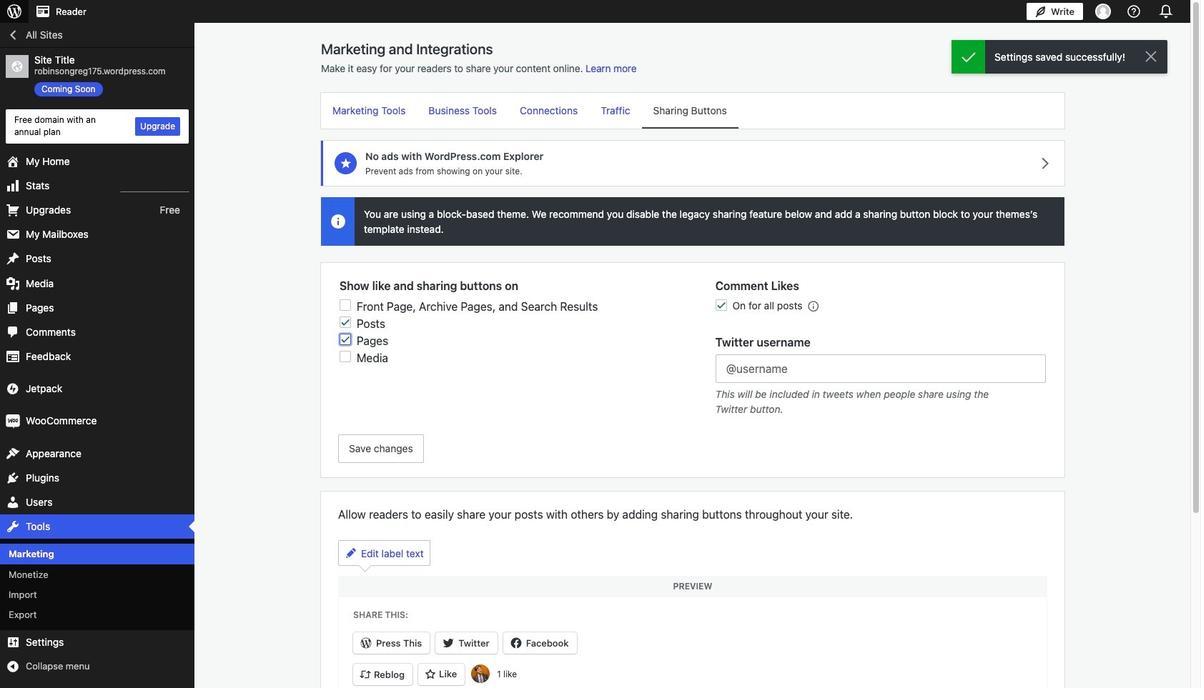 Task type: describe. For each thing, give the bounding box(es) containing it.
0 vertical spatial notice status
[[952, 40, 1168, 74]]

2 img image from the top
[[6, 415, 20, 429]]

@username text field
[[716, 355, 1047, 384]]

manage your notifications image
[[1157, 1, 1177, 21]]

manage your sites image
[[6, 3, 23, 20]]

1 vertical spatial notice status
[[321, 198, 1065, 246]]

1 img image from the top
[[6, 382, 20, 397]]

dismiss image
[[1143, 48, 1160, 65]]

wrapper drop image
[[332, 216, 344, 228]]



Task type: locate. For each thing, give the bounding box(es) containing it.
0 vertical spatial img image
[[6, 382, 20, 397]]

my profile image
[[1096, 4, 1112, 19]]

menu
[[321, 93, 1065, 129]]

matt mullenweg image
[[471, 665, 491, 685]]

main content
[[317, 40, 1069, 689]]

notice status
[[952, 40, 1168, 74], [321, 198, 1065, 246]]

None checkbox
[[340, 300, 351, 311], [716, 300, 727, 311], [340, 334, 351, 346], [340, 300, 351, 311], [716, 300, 727, 311], [340, 334, 351, 346]]

img image
[[6, 382, 20, 397], [6, 415, 20, 429]]

highest hourly views 0 image
[[121, 183, 189, 192]]

None checkbox
[[340, 317, 351, 329], [340, 351, 351, 363], [340, 317, 351, 329], [340, 351, 351, 363]]

1 vertical spatial img image
[[6, 415, 20, 429]]

help image
[[1126, 3, 1143, 20]]

group
[[317, 278, 693, 367], [693, 278, 1069, 320], [693, 334, 1069, 421]]



Task type: vqa. For each thing, say whether or not it's contained in the screenshot.
second Toggle menu image from the bottom of the page
no



